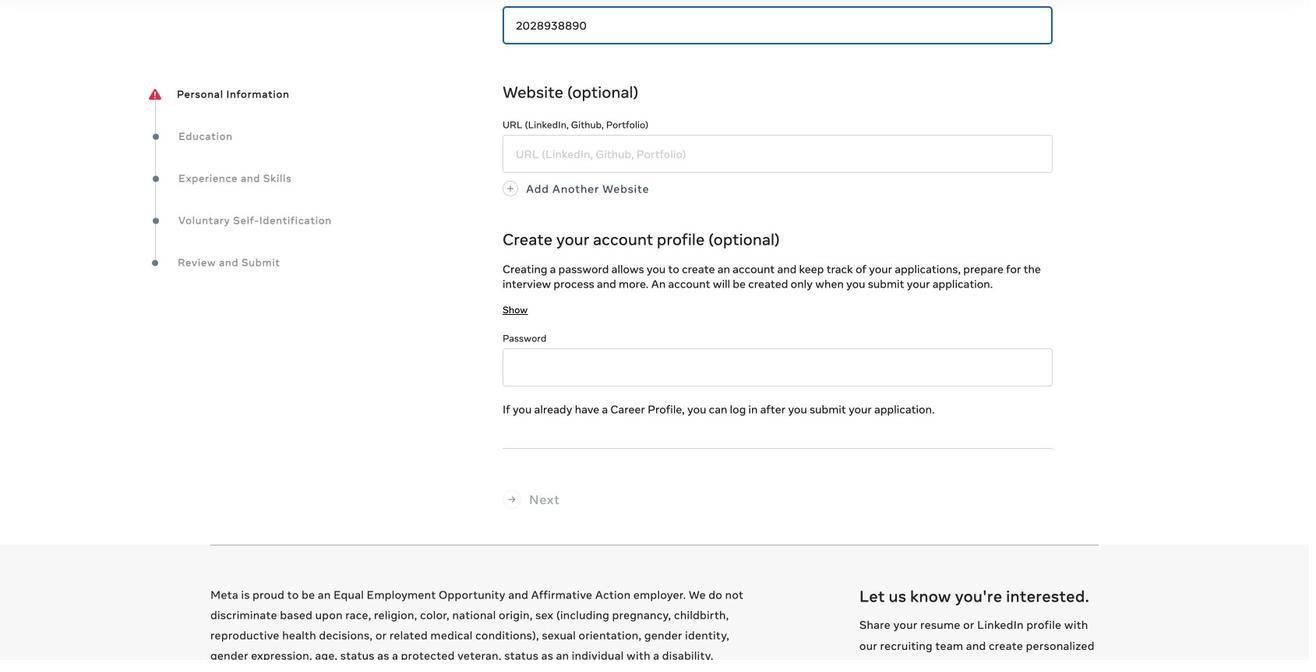Task type: vqa. For each thing, say whether or not it's contained in the screenshot.
PHONE 'text box'
yes



Task type: locate. For each thing, give the bounding box(es) containing it.
None password field
[[503, 349, 1053, 387]]



Task type: describe. For each thing, give the bounding box(es) containing it.
Phone text field
[[503, 6, 1053, 45]]

URL (LinkedIn, Github, Portfolio) text field
[[503, 135, 1053, 173]]



